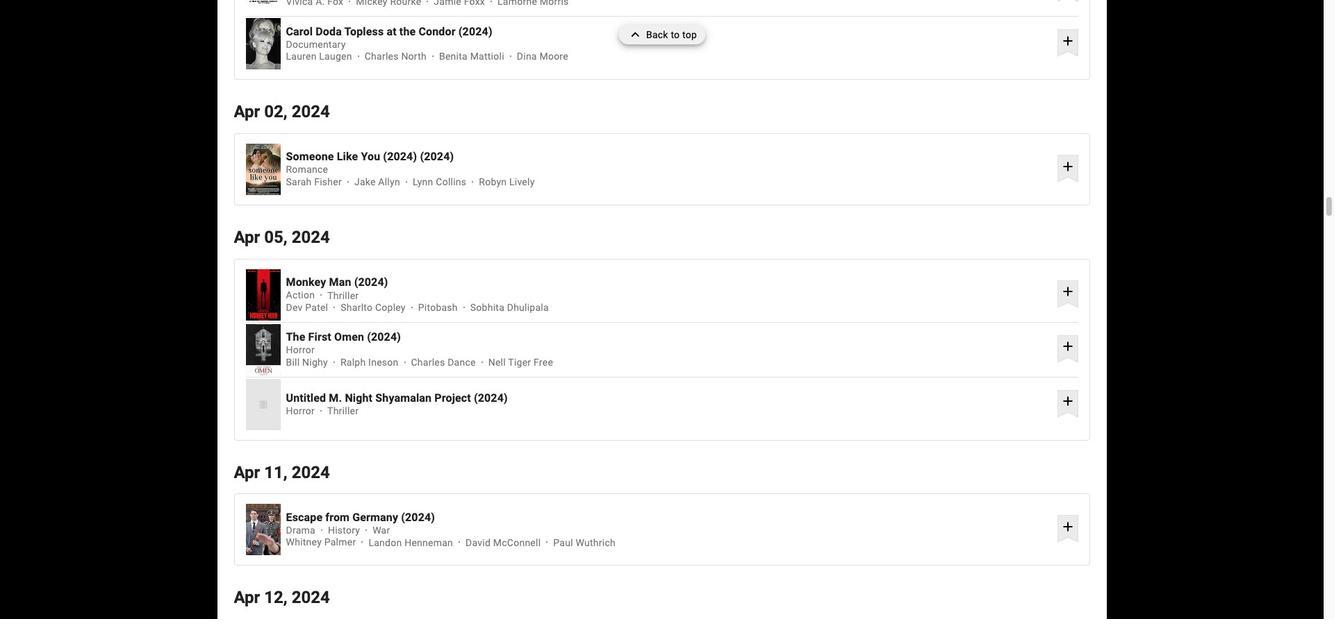 Task type: locate. For each thing, give the bounding box(es) containing it.
not another church movie (2024) image
[[246, 0, 280, 15]]

1 apr from the top
[[234, 102, 260, 122]]

thriller down man
[[327, 290, 359, 301]]

david
[[466, 538, 491, 549]]

copley
[[375, 302, 406, 313]]

landon henneman
[[369, 538, 453, 549]]

to
[[671, 29, 680, 40]]

(2024) up ineson
[[367, 331, 401, 344]]

(2024)
[[459, 25, 493, 38], [383, 150, 417, 164], [420, 150, 454, 164], [354, 276, 388, 289], [367, 331, 401, 344], [474, 392, 508, 405], [401, 512, 435, 525]]

1 2024 from the top
[[292, 102, 330, 122]]

henneman
[[405, 538, 453, 549]]

add image for someone like you (2024) (2024)
[[1060, 158, 1076, 175]]

charles down carol doda topless at the condor (2024) documentary
[[365, 51, 399, 62]]

expand less image
[[627, 25, 646, 44]]

untitled m. night shyamalan project (2024)
[[286, 392, 508, 405]]

5 group from the top
[[246, 324, 280, 376]]

sharlto
[[341, 302, 373, 313]]

david mcconnell
[[466, 538, 541, 549]]

jake
[[354, 177, 376, 188]]

group
[[246, 0, 280, 15], [246, 18, 280, 69], [246, 144, 280, 195], [246, 269, 280, 321], [246, 324, 280, 376], [246, 379, 280, 431], [246, 505, 280, 556]]

benita
[[439, 51, 468, 62]]

group for someone like you (2024) (2024)
[[246, 144, 280, 195]]

1 add image from the top
[[1060, 33, 1076, 49]]

2 apr from the top
[[234, 228, 260, 247]]

apr
[[234, 102, 260, 122], [234, 228, 260, 247], [234, 463, 260, 483], [234, 589, 260, 608]]

bill
[[286, 357, 300, 368]]

history
[[328, 526, 360, 537]]

charles left the dance
[[411, 357, 445, 368]]

4 add image from the top
[[1060, 519, 1076, 536]]

dev
[[286, 302, 303, 313]]

lynn collins
[[413, 177, 467, 188]]

4 2024 from the top
[[292, 589, 330, 608]]

group for escape from germany (2024)
[[246, 505, 280, 556]]

project
[[435, 392, 471, 405]]

whitney palmer
[[286, 538, 356, 549]]

2 add image from the top
[[1060, 158, 1076, 175]]

apr for apr 11, 2024
[[234, 463, 260, 483]]

0 vertical spatial add image
[[1060, 339, 1076, 355]]

group for monkey man (2024)
[[246, 269, 280, 321]]

group left drama
[[246, 505, 280, 556]]

sharlto copley
[[341, 302, 406, 313]]

4 apr from the top
[[234, 589, 260, 608]]

1 vertical spatial add image
[[1060, 394, 1076, 410]]

1 vertical spatial thriller
[[327, 406, 359, 417]]

horror down untitled
[[286, 406, 315, 417]]

at
[[387, 25, 397, 38]]

group for the first omen (2024)
[[246, 324, 280, 376]]

group left bill
[[246, 324, 280, 376]]

thriller down m.
[[327, 406, 359, 417]]

1 add image from the top
[[1060, 339, 1076, 355]]

6 group from the top
[[246, 379, 280, 431]]

first
[[308, 331, 331, 344]]

benita mattioli
[[439, 51, 504, 62]]

sarah fisher
[[286, 177, 342, 188]]

1 thriller from the top
[[327, 290, 359, 301]]

group left sarah
[[246, 144, 280, 195]]

fisher
[[314, 177, 342, 188]]

7 group from the top
[[246, 505, 280, 556]]

robyn lively
[[479, 177, 535, 188]]

0 horizontal spatial charles
[[365, 51, 399, 62]]

3 group from the top
[[246, 144, 280, 195]]

charles dance
[[411, 357, 476, 368]]

drama
[[286, 526, 315, 537]]

2 add image from the top
[[1060, 394, 1076, 410]]

apr left 02,
[[234, 102, 260, 122]]

add image
[[1060, 33, 1076, 49], [1060, 158, 1076, 175], [1060, 284, 1076, 301], [1060, 519, 1076, 536]]

apr left 05,
[[234, 228, 260, 247]]

shyamalan
[[376, 392, 432, 405]]

2024 right 02,
[[292, 102, 330, 122]]

add to watchlist image
[[1058, 0, 1078, 3]]

allyn
[[378, 177, 400, 188]]

apr left '12,'
[[234, 589, 260, 608]]

someone
[[286, 150, 334, 164]]

horror inside the first omen (2024) horror
[[286, 345, 315, 356]]

2 thriller from the top
[[327, 406, 359, 417]]

2024
[[292, 102, 330, 122], [292, 228, 330, 247], [292, 463, 330, 483], [292, 589, 330, 608]]

(2024) up benita mattioli
[[459, 25, 493, 38]]

2 group from the top
[[246, 18, 280, 69]]

add image for monkey man (2024)
[[1060, 284, 1076, 301]]

2 2024 from the top
[[292, 228, 330, 247]]

11,
[[264, 463, 288, 483]]

(2024) up lynn collins
[[420, 150, 454, 164]]

2024 right '12,'
[[292, 589, 330, 608]]

1 vertical spatial charles
[[411, 357, 445, 368]]

back
[[646, 29, 668, 40]]

sobhita dhulipala
[[470, 302, 549, 313]]

landon
[[369, 538, 402, 549]]

war
[[373, 526, 390, 537]]

0 vertical spatial horror
[[286, 345, 315, 356]]

3 apr from the top
[[234, 463, 260, 483]]

escape from germany (2024)
[[286, 512, 435, 525]]

2024 right 05,
[[292, 228, 330, 247]]

group left dev at the left of page
[[246, 269, 280, 321]]

0 vertical spatial thriller
[[327, 290, 359, 301]]

mattioli
[[470, 51, 504, 62]]

monkey
[[286, 276, 326, 289]]

someone like you (2024) (2024) romance
[[286, 150, 454, 176]]

4 group from the top
[[246, 269, 280, 321]]

3 2024 from the top
[[292, 463, 330, 483]]

someone like you (2024) (2024) button
[[286, 150, 1052, 164]]

thriller for man
[[327, 290, 359, 301]]

apr for apr 02, 2024
[[234, 102, 260, 122]]

1 horizontal spatial charles
[[411, 357, 445, 368]]

laugen
[[319, 51, 352, 62]]

untitled
[[286, 392, 326, 405]]

12,
[[264, 589, 288, 608]]

sarah fisher and jake allyn in someone like you (2024) (2024) image
[[246, 144, 280, 195]]

group down not another church movie (2024) "image"
[[246, 18, 280, 69]]

the
[[286, 331, 305, 344]]

0 vertical spatial charles
[[365, 51, 399, 62]]

collins
[[436, 177, 467, 188]]

movie image
[[258, 399, 269, 410]]

dina
[[517, 51, 537, 62]]

apr left 11,
[[234, 463, 260, 483]]

thriller
[[327, 290, 359, 301], [327, 406, 359, 417]]

moore
[[540, 51, 568, 62]]

palmer
[[324, 538, 356, 549]]

1 horror from the top
[[286, 345, 315, 356]]

add image
[[1060, 339, 1076, 355], [1060, 394, 1076, 410]]

horror up bill nighy
[[286, 345, 315, 356]]

group left untitled
[[246, 379, 280, 431]]

mcconnell
[[493, 538, 541, 549]]

man
[[329, 276, 351, 289]]

3 add image from the top
[[1060, 284, 1076, 301]]

robyn
[[479, 177, 507, 188]]

apr for apr 12, 2024
[[234, 589, 260, 608]]

condor
[[419, 25, 456, 38]]

charles
[[365, 51, 399, 62], [411, 357, 445, 368]]

monkey man (2024)
[[286, 276, 388, 289]]

group up carol doda topless at the condor (2024) 'image' at top left
[[246, 0, 280, 15]]

05,
[[264, 228, 288, 247]]

2024 right 11,
[[292, 463, 330, 483]]

(2024) up sharlto copley
[[354, 276, 388, 289]]

1 vertical spatial horror
[[286, 406, 315, 417]]



Task type: describe. For each thing, give the bounding box(es) containing it.
(2024) up allyn
[[383, 150, 417, 164]]

dev patel in monkey man (2024) image
[[246, 269, 280, 321]]

02,
[[264, 102, 288, 122]]

add image for carol doda topless at the condor (2024)
[[1060, 33, 1076, 49]]

night
[[345, 392, 373, 405]]

tiger
[[508, 357, 531, 368]]

ralph
[[341, 357, 366, 368]]

omen
[[334, 331, 364, 344]]

free
[[534, 357, 553, 368]]

thriller for m.
[[327, 406, 359, 417]]

documentary
[[286, 39, 346, 50]]

paul wuthrich
[[553, 538, 616, 549]]

2024 for apr 02, 2024
[[292, 102, 330, 122]]

ralph ineson
[[341, 357, 399, 368]]

sarah
[[286, 177, 312, 188]]

nell
[[488, 357, 506, 368]]

charles for charles dance
[[411, 357, 445, 368]]

(2024) inside the first omen (2024) horror
[[367, 331, 401, 344]]

apr 12, 2024
[[234, 589, 330, 608]]

nell tiger free
[[488, 357, 553, 368]]

untitled m. night shyamalan project (2024) button
[[286, 392, 1052, 405]]

henning fischer and paul wuthrich in escape from germany (2024) image
[[246, 505, 280, 556]]

group for carol doda topless at the condor (2024)
[[246, 18, 280, 69]]

back to top button
[[619, 25, 706, 44]]

doda
[[316, 25, 342, 38]]

2 horror from the top
[[286, 406, 315, 417]]

add image for escape from germany (2024)
[[1060, 519, 1076, 536]]

nighy
[[302, 357, 328, 368]]

2024 for apr 11, 2024
[[292, 463, 330, 483]]

the first omen (2024) horror
[[286, 331, 401, 356]]

germany
[[353, 512, 398, 525]]

carol
[[286, 25, 313, 38]]

2024 for apr 05, 2024
[[292, 228, 330, 247]]

wuthrich
[[576, 538, 616, 549]]

apr 11, 2024
[[234, 463, 330, 483]]

monkey man (2024) button
[[286, 276, 1052, 289]]

ineson
[[368, 357, 399, 368]]

the
[[400, 25, 416, 38]]

romance
[[286, 165, 328, 176]]

add image for the first omen (2024)
[[1060, 339, 1076, 355]]

(2024) inside carol doda topless at the condor (2024) documentary
[[459, 25, 493, 38]]

the first omen (2024) image
[[246, 324, 280, 376]]

(2024) up "landon henneman"
[[401, 512, 435, 525]]

apr for apr 05, 2024
[[234, 228, 260, 247]]

dina moore
[[517, 51, 568, 62]]

bill nighy
[[286, 357, 328, 368]]

escape
[[286, 512, 323, 525]]

1 group from the top
[[246, 0, 280, 15]]

carol doda topless at the condor (2024) documentary
[[286, 25, 493, 50]]

north
[[401, 51, 427, 62]]

like
[[337, 150, 358, 164]]

action
[[286, 290, 315, 301]]

(2024) down nell
[[474, 392, 508, 405]]

m.
[[329, 392, 342, 405]]

dev patel
[[286, 302, 328, 313]]

carol doda topless at the condor (2024) button
[[286, 25, 1052, 38]]

topless
[[344, 25, 384, 38]]

top
[[683, 29, 697, 40]]

dhulipala
[[507, 302, 549, 313]]

charles for charles north
[[365, 51, 399, 62]]

apr 05, 2024
[[234, 228, 330, 247]]

back to top
[[646, 29, 697, 40]]

the first omen (2024) button
[[286, 331, 1052, 344]]

lively
[[509, 177, 535, 188]]

apr 02, 2024
[[234, 102, 330, 122]]

carol doda topless at the condor (2024) image
[[246, 18, 280, 69]]

group for untitled m. night shyamalan project (2024)
[[246, 379, 280, 431]]

paul
[[553, 538, 573, 549]]

jake allyn
[[354, 177, 400, 188]]

lynn
[[413, 177, 433, 188]]

you
[[361, 150, 380, 164]]

escape from germany (2024) button
[[286, 512, 1052, 525]]

sobhita
[[470, 302, 505, 313]]

patel
[[305, 302, 328, 313]]

add image for untitled m. night shyamalan project (2024)
[[1060, 394, 1076, 410]]

whitney
[[286, 538, 322, 549]]

from
[[326, 512, 350, 525]]

charles north
[[365, 51, 427, 62]]

2024 for apr 12, 2024
[[292, 589, 330, 608]]

dance
[[448, 357, 476, 368]]

lauren
[[286, 51, 317, 62]]



Task type: vqa. For each thing, say whether or not it's contained in the screenshot.
top add image
yes



